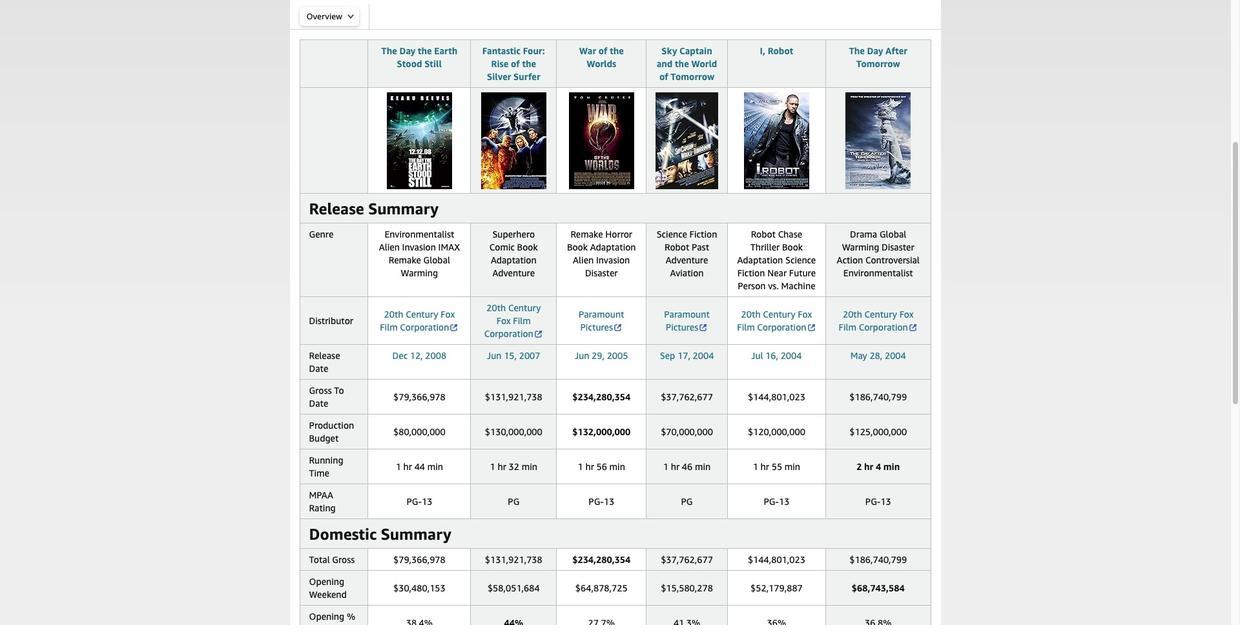 Task type: vqa. For each thing, say whether or not it's contained in the screenshot.
Venom: Let There Be Carnage
no



Task type: describe. For each thing, give the bounding box(es) containing it.
12,
[[410, 350, 423, 361]]

$186,740,799 for to
[[850, 391, 907, 402]]

sky captain and the world of tomorrow link
[[656, 45, 718, 83]]

2 pg- from the left
[[589, 496, 604, 507]]

2 13 from the left
[[604, 496, 614, 507]]

$120,000,000
[[748, 426, 805, 437]]

book for superhero
[[517, 242, 538, 253]]

adaptation inside the robot              chase thriller              book adaptation              science fiction              near future person vs. machine
[[737, 255, 783, 265]]

budget
[[309, 433, 339, 444]]

20th century fox film corporation for 20th century fox film corporation link on top of may 28, 2004 on the bottom right of page
[[839, 309, 914, 333]]

comic
[[489, 242, 515, 253]]

fantastic four: rise of the silver surfer
[[482, 45, 545, 82]]

warming inside drama              global warming              disaster action              controversial environmentalist
[[842, 242, 879, 253]]

$132,000,000
[[572, 426, 631, 437]]

day for after
[[867, 45, 883, 56]]

mpaa rating
[[309, 490, 336, 514]]

person
[[738, 280, 766, 291]]

opening for opening % of total
[[309, 611, 344, 622]]

environmentalist inside environmentalist alien invasion              imax remake              global warming
[[385, 229, 454, 240]]

1 hr 56 min
[[578, 461, 625, 472]]

1 vertical spatial gross
[[332, 554, 355, 565]]

4 pg- from the left
[[865, 496, 881, 507]]

4 pg-13 from the left
[[865, 496, 891, 507]]

book inside the robot              chase thriller              book adaptation              science fiction              near future person vs. machine
[[782, 242, 803, 253]]

summary for release summary
[[368, 200, 439, 218]]

hr for 55
[[761, 461, 769, 472]]

$30,480,153
[[393, 583, 446, 594]]

fantastic four: rise of the silver surfer link
[[480, 45, 547, 83]]

may 28, 2004
[[851, 350, 906, 361]]

20th century fox film corporation link up jun 15, 2007 link
[[484, 302, 543, 339]]

earth
[[434, 45, 458, 56]]

2
[[857, 461, 862, 472]]

production
[[309, 420, 354, 431]]

4 13 from the left
[[881, 496, 891, 507]]

3 pg- from the left
[[764, 496, 779, 507]]

sep
[[660, 350, 675, 361]]

weekend
[[309, 589, 347, 600]]

adventure for book
[[493, 267, 535, 278]]

the inside fantastic four: rise of the silver surfer
[[522, 58, 536, 69]]

jul 16, 2004 link
[[751, 350, 802, 361]]

future
[[789, 267, 816, 278]]

$64,878,725
[[575, 583, 628, 594]]

remake              horror book adaptation alien invasion disaster
[[567, 229, 636, 278]]

20th century fox film corporation link up the jul 16, 2004 link
[[737, 309, 816, 333]]

alien inside remake              horror book adaptation alien invasion disaster
[[573, 255, 594, 265]]

1 hr 55 min
[[753, 461, 800, 472]]

robot inside the robot              chase thriller              book adaptation              science fiction              near future person vs. machine
[[751, 229, 776, 240]]

hr for 44
[[403, 461, 412, 472]]

i,
[[760, 45, 765, 56]]

56
[[597, 461, 607, 472]]

1 for 1 hr 44 min
[[396, 461, 401, 472]]

environmentalist alien invasion              imax remake              global warming
[[379, 229, 460, 278]]

the day after tomorrow link
[[835, 45, 921, 70]]

32
[[509, 461, 519, 472]]

release for release summary
[[309, 200, 364, 218]]

opening for opening weekend
[[309, 576, 344, 587]]

disaster inside drama              global warming              disaster action              controversial environmentalist
[[882, 242, 914, 253]]

20th century fox film corporation for 20th century fox film corporation link above the jul 16, 2004 link
[[737, 309, 812, 333]]

mpaa
[[309, 490, 333, 501]]

domestic
[[309, 525, 377, 543]]

$80,000,000
[[393, 426, 446, 437]]

3 pg-13 from the left
[[764, 496, 790, 507]]

min for 1 hr 44 min
[[427, 461, 443, 472]]

century up dec 12, 2008 at left
[[406, 309, 438, 320]]

disaster inside remake              horror book adaptation alien invasion disaster
[[585, 267, 618, 278]]

20th up may
[[843, 309, 862, 320]]

science inside science fiction robot              past adventure aviation
[[657, 229, 687, 240]]

science fiction robot              past adventure aviation
[[657, 229, 717, 278]]

1 hr 44 min
[[396, 461, 443, 472]]

16,
[[766, 350, 778, 361]]

1 pg- from the left
[[407, 496, 422, 507]]

four:
[[523, 45, 545, 56]]

robot              chase thriller              book adaptation              science fiction              near future person vs. machine
[[737, 229, 816, 291]]

running time
[[309, 455, 343, 479]]

the inside sky captain and the world of tomorrow
[[675, 58, 689, 69]]

still
[[424, 58, 442, 69]]

paramount pictures for second paramount pictures 'link' from the left
[[664, 309, 710, 333]]

3 13 from the left
[[779, 496, 790, 507]]

to
[[334, 385, 344, 396]]

jul
[[751, 350, 763, 361]]

drama
[[850, 229, 877, 240]]

war of the worlds link
[[566, 45, 637, 70]]

$58,051,684
[[488, 583, 540, 594]]

thriller
[[750, 242, 780, 253]]

release summary
[[309, 200, 439, 218]]

2 paramount pictures link from the left
[[664, 309, 710, 333]]

chase
[[778, 229, 802, 240]]

horror
[[605, 229, 632, 240]]

2004 for may 28, 2004
[[885, 350, 906, 361]]

century up "2007"
[[508, 302, 541, 313]]

$37,762,677 for to
[[661, 391, 713, 402]]

dec 12, 2008 link
[[392, 350, 446, 361]]

1 for 1 hr 56 min
[[578, 461, 583, 472]]

adaptation for comic
[[491, 255, 537, 265]]

46
[[682, 461, 693, 472]]

and
[[657, 58, 673, 69]]

15,
[[504, 350, 517, 361]]

55
[[772, 461, 782, 472]]

20th century fox film corporation for 20th century fox film corporation link above jun 15, 2007 link
[[484, 302, 541, 339]]

film for 20th century fox film corporation link above jun 15, 2007 link
[[513, 315, 531, 326]]

$144,801,023 for gross
[[748, 554, 805, 565]]

min for 1 hr 56 min
[[610, 461, 625, 472]]

jun for jun 29, 2005
[[575, 350, 589, 361]]

2004 for sep 17, 2004
[[693, 350, 714, 361]]

rise
[[491, 58, 509, 69]]

$37,762,677 for gross
[[661, 554, 713, 565]]

20th century fox film corporation link up may 28, 2004 on the bottom right of page
[[839, 309, 918, 333]]

20th up dec
[[384, 309, 403, 320]]

the day after tomorrow
[[849, 45, 908, 69]]

1 pg-13 from the left
[[407, 496, 432, 507]]

release for release date
[[309, 350, 340, 361]]

%
[[347, 611, 355, 622]]

20th century fox film corporation link up "dec 12, 2008" link
[[380, 309, 459, 333]]

remake inside environmentalist alien invasion              imax remake              global warming
[[389, 255, 421, 265]]

28,
[[870, 350, 883, 361]]

pictures for second paramount pictures 'link' from the left
[[666, 322, 698, 333]]

silver
[[487, 71, 511, 82]]

sky captain and the world of tomorrow
[[657, 45, 717, 82]]

tomorrow inside sky captain and the world of tomorrow
[[671, 71, 715, 82]]

of inside sky captain and the world of tomorrow
[[659, 71, 668, 82]]

fiction inside science fiction robot              past adventure aviation
[[690, 229, 717, 240]]

day for the
[[400, 45, 416, 56]]

world
[[691, 58, 717, 69]]

44
[[414, 461, 425, 472]]

production budget
[[309, 420, 354, 444]]

jun 29, 2005 link
[[575, 350, 628, 361]]

2007
[[519, 350, 540, 361]]

1 hr 32 min
[[490, 461, 537, 472]]

1 paramount pictures link from the left
[[579, 309, 624, 333]]

vs.
[[768, 280, 779, 291]]

$130,000,000
[[485, 426, 542, 437]]

action
[[837, 255, 863, 265]]

superhero comic book adaptation adventure
[[489, 229, 538, 278]]

jun for jun 15, 2007
[[487, 350, 502, 361]]



Task type: locate. For each thing, give the bounding box(es) containing it.
drama              global warming              disaster action              controversial environmentalist
[[837, 229, 920, 278]]

0 vertical spatial summary
[[368, 200, 439, 218]]

1 horizontal spatial gross
[[332, 554, 355, 565]]

$234,280,354 for gross
[[572, 554, 631, 565]]

invasion inside remake              horror book adaptation alien invasion disaster
[[596, 255, 630, 265]]

2 horizontal spatial 2004
[[885, 350, 906, 361]]

3 book from the left
[[782, 242, 803, 253]]

corporation up "dec 12, 2008" link
[[400, 322, 449, 333]]

1 horizontal spatial invasion
[[596, 255, 630, 265]]

corporation up may 28, 2004 on the bottom right of page
[[859, 322, 908, 333]]

remake inside remake              horror book adaptation alien invasion disaster
[[571, 229, 603, 240]]

0 horizontal spatial gross
[[309, 385, 332, 396]]

robot inside i, robot link
[[768, 45, 793, 56]]

$37,762,677 up '$15,580,278'
[[661, 554, 713, 565]]

1 horizontal spatial paramount pictures
[[664, 309, 710, 333]]

pg- down 1 hr 44 min
[[407, 496, 422, 507]]

opening inside opening % of total
[[309, 611, 344, 622]]

fantastic
[[482, 45, 521, 56]]

1 horizontal spatial pictures
[[666, 322, 698, 333]]

book inside superhero comic book adaptation adventure
[[517, 242, 538, 253]]

global up controversial
[[880, 229, 906, 240]]

1 min from the left
[[427, 461, 443, 472]]

hr for 32
[[498, 461, 506, 472]]

0 horizontal spatial environmentalist
[[385, 229, 454, 240]]

science up aviation
[[657, 229, 687, 240]]

1 13 from the left
[[422, 496, 432, 507]]

1 vertical spatial $234,280,354
[[572, 554, 631, 565]]

2 hr from the left
[[498, 461, 506, 472]]

1 vertical spatial $131,921,738
[[485, 554, 542, 565]]

book inside remake              horror book adaptation alien invasion disaster
[[567, 242, 588, 253]]

i, robot
[[760, 45, 793, 56]]

jun 29, 2005
[[575, 350, 628, 361]]

0 vertical spatial $37,762,677
[[661, 391, 713, 402]]

dec 12, 2008
[[392, 350, 446, 361]]

0 horizontal spatial remake
[[389, 255, 421, 265]]

gross inside gross to date
[[309, 385, 332, 396]]

domestic summary
[[309, 525, 451, 543]]

1 vertical spatial remake
[[389, 255, 421, 265]]

pg-13 down 1 hr 56 min
[[589, 496, 614, 507]]

0 horizontal spatial fiction
[[690, 229, 717, 240]]

2004 for jul 16, 2004
[[781, 350, 802, 361]]

$79,366,978 up $80,000,000
[[393, 391, 446, 402]]

rating
[[309, 503, 336, 514]]

date inside gross to date
[[309, 398, 328, 409]]

4
[[876, 461, 881, 472]]

0 vertical spatial science
[[657, 229, 687, 240]]

1 horizontal spatial remake
[[571, 229, 603, 240]]

2004 right 16,
[[781, 350, 802, 361]]

1 vertical spatial $186,740,799
[[850, 554, 907, 565]]

$37,762,677 up $70,000,000
[[661, 391, 713, 402]]

paramount up jun 29, 2005
[[579, 309, 624, 320]]

release up genre
[[309, 200, 364, 218]]

paramount pictures up sep 17, 2004
[[664, 309, 710, 333]]

hr for 46
[[671, 461, 680, 472]]

pg down 1 hr 46 min
[[681, 496, 693, 507]]

2 min from the left
[[522, 461, 537, 472]]

0 horizontal spatial invasion
[[402, 242, 436, 253]]

day inside 'the day the earth stood still'
[[400, 45, 416, 56]]

1 vertical spatial $144,801,023
[[748, 554, 805, 565]]

13 down 44
[[422, 496, 432, 507]]

corporation up the jul 16, 2004 link
[[757, 322, 806, 333]]

release
[[309, 200, 364, 218], [309, 350, 340, 361]]

1 opening from the top
[[309, 576, 344, 587]]

17,
[[678, 350, 690, 361]]

1 horizontal spatial environmentalist
[[843, 267, 913, 278]]

2 2004 from the left
[[781, 350, 802, 361]]

1 $186,740,799 from the top
[[850, 391, 907, 402]]

$70,000,000
[[661, 426, 713, 437]]

1 horizontal spatial paramount
[[664, 309, 710, 320]]

1 left 32
[[490, 461, 495, 472]]

min for 2 hr 4 min
[[884, 461, 900, 472]]

1 hr from the left
[[403, 461, 412, 472]]

film up may
[[839, 322, 857, 333]]

1 horizontal spatial 2004
[[781, 350, 802, 361]]

summary for domestic summary
[[381, 525, 451, 543]]

13
[[422, 496, 432, 507], [604, 496, 614, 507], [779, 496, 790, 507], [881, 496, 891, 507]]

pictures up 29,
[[580, 322, 613, 333]]

1 vertical spatial warming
[[401, 267, 438, 278]]

hr
[[403, 461, 412, 472], [498, 461, 506, 472], [585, 461, 594, 472], [671, 461, 680, 472], [761, 461, 769, 472], [864, 461, 873, 472]]

robot inside science fiction robot              past adventure aviation
[[665, 242, 689, 253]]

0 horizontal spatial 2004
[[693, 350, 714, 361]]

fox up may 28, 2004 link
[[900, 309, 914, 320]]

$186,740,799 up $125,000,000
[[850, 391, 907, 402]]

running
[[309, 455, 343, 466]]

of inside fantastic four: rise of the silver surfer
[[511, 58, 520, 69]]

release down distributor
[[309, 350, 340, 361]]

the day the earth stood still
[[381, 45, 458, 69]]

of
[[599, 45, 607, 56], [511, 58, 520, 69], [659, 71, 668, 82], [309, 624, 318, 625]]

adventure inside science fiction robot              past adventure aviation
[[666, 255, 708, 265]]

$131,921,738 up $58,051,684
[[485, 554, 542, 565]]

1 horizontal spatial fiction
[[737, 267, 765, 278]]

2 vertical spatial robot
[[665, 242, 689, 253]]

opening weekend
[[309, 576, 347, 600]]

film for 20th century fox film corporation link on top of may 28, 2004 on the bottom right of page
[[839, 322, 857, 333]]

0 vertical spatial remake
[[571, 229, 603, 240]]

dropdown image
[[348, 14, 354, 19]]

adventure for robot
[[666, 255, 708, 265]]

29,
[[592, 350, 605, 361]]

0 horizontal spatial the
[[381, 45, 397, 56]]

pg-13
[[407, 496, 432, 507], [589, 496, 614, 507], [764, 496, 790, 507], [865, 496, 891, 507]]

1 horizontal spatial the
[[849, 45, 865, 56]]

paramount pictures link up sep 17, 2004
[[664, 309, 710, 333]]

3 1 from the left
[[578, 461, 583, 472]]

jul 16, 2004
[[751, 350, 802, 361]]

film up dec
[[380, 322, 398, 333]]

1 jun from the left
[[487, 350, 502, 361]]

total inside opening % of total
[[320, 624, 341, 625]]

global inside environmentalist alien invasion              imax remake              global warming
[[423, 255, 450, 265]]

1 pictures from the left
[[580, 322, 613, 333]]

$125,000,000
[[850, 426, 907, 437]]

20th up 15,
[[487, 302, 506, 313]]

2 opening from the top
[[309, 611, 344, 622]]

$79,366,978 for to
[[393, 391, 446, 402]]

0 vertical spatial $79,366,978
[[393, 391, 446, 402]]

war of the worlds
[[579, 45, 624, 69]]

0 horizontal spatial adventure
[[493, 267, 535, 278]]

min right 56
[[610, 461, 625, 472]]

dec
[[392, 350, 408, 361]]

of inside opening % of total
[[309, 624, 318, 625]]

$131,921,738 for to
[[485, 391, 542, 402]]

$234,280,354
[[572, 391, 631, 402], [572, 554, 631, 565]]

adventure
[[666, 255, 708, 265], [493, 267, 535, 278]]

pg-13 down '1 hr 55 min'
[[764, 496, 790, 507]]

fox for 20th century fox film corporation link on top of may 28, 2004 on the bottom right of page
[[900, 309, 914, 320]]

1 vertical spatial date
[[309, 398, 328, 409]]

pg- down '1 hr 55 min'
[[764, 496, 779, 507]]

the inside 'the day the earth stood still'
[[381, 45, 397, 56]]

hr for 56
[[585, 461, 594, 472]]

1 for 1 hr 32 min
[[490, 461, 495, 472]]

distributor
[[309, 315, 353, 326]]

corporation up 15,
[[484, 328, 533, 339]]

2 release from the top
[[309, 350, 340, 361]]

1 horizontal spatial alien
[[573, 255, 594, 265]]

0 horizontal spatial pictures
[[580, 322, 613, 333]]

0 vertical spatial robot
[[768, 45, 793, 56]]

0 vertical spatial $131,921,738
[[485, 391, 542, 402]]

0 horizontal spatial pg
[[508, 496, 520, 507]]

hr right "2"
[[864, 461, 873, 472]]

5 1 from the left
[[753, 461, 758, 472]]

0 vertical spatial environmentalist
[[385, 229, 454, 240]]

$234,280,354 for to
[[572, 391, 631, 402]]

remake
[[571, 229, 603, 240], [389, 255, 421, 265]]

of up worlds
[[599, 45, 607, 56]]

0 vertical spatial alien
[[379, 242, 400, 253]]

adaptation for horror
[[590, 242, 636, 253]]

hr left 46
[[671, 461, 680, 472]]

the day the earth stood still link
[[378, 45, 461, 70]]

2 hr 4 min
[[857, 461, 900, 472]]

1 horizontal spatial adaptation
[[590, 242, 636, 253]]

past
[[692, 242, 709, 253]]

environmentalist down controversial
[[843, 267, 913, 278]]

2008
[[425, 350, 446, 361]]

adaptation down "horror" at the top
[[590, 242, 636, 253]]

1 paramount pictures from the left
[[579, 309, 624, 333]]

genre
[[309, 229, 334, 240]]

0 vertical spatial $186,740,799
[[850, 391, 907, 402]]

book for remake
[[567, 242, 588, 253]]

$144,801,023 for to
[[748, 391, 805, 402]]

film up "2007"
[[513, 315, 531, 326]]

date
[[309, 363, 328, 374], [309, 398, 328, 409]]

min for 1 hr 46 min
[[695, 461, 711, 472]]

$79,366,978 for gross
[[393, 554, 446, 565]]

1 vertical spatial total
[[320, 624, 341, 625]]

tomorrow down world
[[671, 71, 715, 82]]

2 day from the left
[[867, 45, 883, 56]]

min right 32
[[522, 461, 537, 472]]

1 vertical spatial disaster
[[585, 267, 618, 278]]

1 the from the left
[[381, 45, 397, 56]]

0 vertical spatial warming
[[842, 242, 879, 253]]

controversial
[[866, 255, 920, 265]]

1 $144,801,023 from the top
[[748, 391, 805, 402]]

of down and
[[659, 71, 668, 82]]

$37,762,677
[[661, 391, 713, 402], [661, 554, 713, 565]]

hr left 44
[[403, 461, 412, 472]]

day left after
[[867, 45, 883, 56]]

1 horizontal spatial tomorrow
[[856, 58, 900, 69]]

1 release from the top
[[309, 200, 364, 218]]

1 vertical spatial $79,366,978
[[393, 554, 446, 565]]

gross to date
[[309, 385, 344, 409]]

of inside war of the worlds
[[599, 45, 607, 56]]

2 horizontal spatial adaptation
[[737, 255, 783, 265]]

environmentalist inside drama              global warming              disaster action              controversial environmentalist
[[843, 267, 913, 278]]

the for the day after tomorrow
[[849, 45, 865, 56]]

corporation
[[400, 322, 449, 333], [757, 322, 806, 333], [859, 322, 908, 333], [484, 328, 533, 339]]

1 $131,921,738 from the top
[[485, 391, 542, 402]]

$144,801,023 up the $120,000,000
[[748, 391, 805, 402]]

20th century fox film corporation
[[484, 302, 541, 339], [380, 309, 455, 333], [737, 309, 812, 333], [839, 309, 914, 333]]

1 vertical spatial fiction
[[737, 267, 765, 278]]

0 vertical spatial disaster
[[882, 242, 914, 253]]

2 $144,801,023 from the top
[[748, 554, 805, 565]]

0 vertical spatial adventure
[[666, 255, 708, 265]]

1 left 55
[[753, 461, 758, 472]]

imax
[[438, 242, 460, 253]]

0 horizontal spatial adaptation
[[491, 255, 537, 265]]

1 vertical spatial robot
[[751, 229, 776, 240]]

2 paramount pictures from the left
[[664, 309, 710, 333]]

machine
[[781, 280, 816, 291]]

min for 1 hr 55 min
[[785, 461, 800, 472]]

summary up environmentalist alien invasion              imax remake              global warming
[[368, 200, 439, 218]]

opening down weekend
[[309, 611, 344, 622]]

fox up 15,
[[497, 315, 511, 326]]

adventure up aviation
[[666, 255, 708, 265]]

paramount pictures link up jun 29, 2005 link
[[579, 309, 624, 333]]

time
[[309, 468, 329, 479]]

hr for 4
[[864, 461, 873, 472]]

1 horizontal spatial disaster
[[882, 242, 914, 253]]

2 pg from the left
[[681, 496, 693, 507]]

2 jun from the left
[[575, 350, 589, 361]]

summary up $30,480,153
[[381, 525, 451, 543]]

century down vs.
[[763, 309, 796, 320]]

fox for 20th century fox film corporation link above jun 15, 2007 link
[[497, 315, 511, 326]]

0 horizontal spatial paramount pictures
[[579, 309, 624, 333]]

0 horizontal spatial warming
[[401, 267, 438, 278]]

invasion inside environmentalist alien invasion              imax remake              global warming
[[402, 242, 436, 253]]

fox for 20th century fox film corporation link above "dec 12, 2008" link
[[441, 309, 455, 320]]

the inside war of the worlds
[[610, 45, 624, 56]]

robot right i, at the right top of page
[[768, 45, 793, 56]]

alien inside environmentalist alien invasion              imax remake              global warming
[[379, 242, 400, 253]]

sep 17, 2004 link
[[660, 350, 714, 361]]

0 vertical spatial gross
[[309, 385, 332, 396]]

1 horizontal spatial pg
[[681, 496, 693, 507]]

1 horizontal spatial book
[[567, 242, 588, 253]]

science
[[657, 229, 687, 240], [785, 255, 816, 265]]

2 book from the left
[[567, 242, 588, 253]]

0 horizontal spatial tomorrow
[[671, 71, 715, 82]]

0 horizontal spatial book
[[517, 242, 538, 253]]

book right superhero comic book adaptation adventure
[[567, 242, 588, 253]]

1 vertical spatial tomorrow
[[671, 71, 715, 82]]

adaptation inside superhero comic book adaptation adventure
[[491, 255, 537, 265]]

1 pg from the left
[[508, 496, 520, 507]]

1 $37,762,677 from the top
[[661, 391, 713, 402]]

film for 20th century fox film corporation link above the jul 16, 2004 link
[[737, 322, 755, 333]]

hr left 55
[[761, 461, 769, 472]]

min right 55
[[785, 461, 800, 472]]

jun 15, 2007
[[487, 350, 540, 361]]

adaptation inside remake              horror book adaptation alien invasion disaster
[[590, 242, 636, 253]]

1 horizontal spatial jun
[[575, 350, 589, 361]]

day inside the day after tomorrow
[[867, 45, 883, 56]]

2 horizontal spatial book
[[782, 242, 803, 253]]

1 horizontal spatial warming
[[842, 242, 879, 253]]

film for 20th century fox film corporation link above "dec 12, 2008" link
[[380, 322, 398, 333]]

the up surfer
[[522, 58, 536, 69]]

near
[[767, 267, 787, 278]]

1 2004 from the left
[[693, 350, 714, 361]]

0 horizontal spatial disaster
[[585, 267, 618, 278]]

5 min from the left
[[785, 461, 800, 472]]

min right 46
[[695, 461, 711, 472]]

adaptation down comic
[[491, 255, 537, 265]]

pg- down 2 hr 4 min in the right of the page
[[865, 496, 881, 507]]

0 vertical spatial tomorrow
[[856, 58, 900, 69]]

0 horizontal spatial jun
[[487, 350, 502, 361]]

paramount pictures link
[[579, 309, 624, 333], [664, 309, 710, 333]]

1 horizontal spatial day
[[867, 45, 883, 56]]

0 horizontal spatial science
[[657, 229, 687, 240]]

warming
[[842, 242, 879, 253], [401, 267, 438, 278]]

0 vertical spatial date
[[309, 363, 328, 374]]

invasion down "horror" at the top
[[596, 255, 630, 265]]

$234,280,354 up $64,878,725
[[572, 554, 631, 565]]

jun left 29,
[[575, 350, 589, 361]]

paramount down aviation
[[664, 309, 710, 320]]

pg-
[[407, 496, 422, 507], [589, 496, 604, 507], [764, 496, 779, 507], [865, 496, 881, 507]]

2 $131,921,738 from the top
[[485, 554, 542, 565]]

1 horizontal spatial science
[[785, 255, 816, 265]]

0 vertical spatial fiction
[[690, 229, 717, 240]]

20th century fox film corporation for 20th century fox film corporation link above "dec 12, 2008" link
[[380, 309, 455, 333]]

1 1 from the left
[[396, 461, 401, 472]]

superhero
[[492, 229, 535, 240]]

1 vertical spatial global
[[423, 255, 450, 265]]

fox up 2008
[[441, 309, 455, 320]]

1
[[396, 461, 401, 472], [490, 461, 495, 472], [578, 461, 583, 472], [663, 461, 669, 472], [753, 461, 758, 472]]

20th
[[487, 302, 506, 313], [384, 309, 403, 320], [741, 309, 761, 320], [843, 309, 862, 320]]

$131,921,738 for gross
[[485, 554, 542, 565]]

1 vertical spatial invasion
[[596, 255, 630, 265]]

stood
[[397, 58, 422, 69]]

1 vertical spatial science
[[785, 255, 816, 265]]

2 1 from the left
[[490, 461, 495, 472]]

4 1 from the left
[[663, 461, 669, 472]]

1 for 1 hr 55 min
[[753, 461, 758, 472]]

century up may 28, 2004 link
[[865, 309, 897, 320]]

opening inside the opening weekend
[[309, 576, 344, 587]]

1 book from the left
[[517, 242, 538, 253]]

the
[[381, 45, 397, 56], [849, 45, 865, 56]]

fiction inside the robot              chase thriller              book adaptation              science fiction              near future person vs. machine
[[737, 267, 765, 278]]

environmentalist
[[385, 229, 454, 240], [843, 267, 913, 278]]

3 min from the left
[[610, 461, 625, 472]]

2 $79,366,978 from the top
[[393, 554, 446, 565]]

20th century fox film corporation up jun 15, 2007 link
[[484, 302, 541, 339]]

1 left 56
[[578, 461, 583, 472]]

3 hr from the left
[[585, 461, 594, 472]]

1 horizontal spatial paramount pictures link
[[664, 309, 710, 333]]

2004 right 28,
[[885, 350, 906, 361]]

2 pg-13 from the left
[[589, 496, 614, 507]]

1 for 1 hr 46 min
[[663, 461, 669, 472]]

1 vertical spatial opening
[[309, 611, 344, 622]]

1 date from the top
[[309, 363, 328, 374]]

aviation
[[670, 267, 704, 278]]

hr left 56
[[585, 461, 594, 472]]

6 hr from the left
[[864, 461, 873, 472]]

1 vertical spatial $37,762,677
[[661, 554, 713, 565]]

0 vertical spatial opening
[[309, 576, 344, 587]]

$144,801,023
[[748, 391, 805, 402], [748, 554, 805, 565]]

the inside the day after tomorrow
[[849, 45, 865, 56]]

min right 44
[[427, 461, 443, 472]]

gross left to
[[309, 385, 332, 396]]

2 date from the top
[[309, 398, 328, 409]]

the for the day the earth stood still
[[381, 45, 397, 56]]

fiction up person
[[737, 267, 765, 278]]

sep 17, 2004
[[660, 350, 714, 361]]

tomorrow
[[856, 58, 900, 69], [671, 71, 715, 82]]

1 horizontal spatial global
[[880, 229, 906, 240]]

1 vertical spatial environmentalist
[[843, 267, 913, 278]]

1 vertical spatial summary
[[381, 525, 451, 543]]

min right 4
[[884, 461, 900, 472]]

i, robot link
[[737, 45, 816, 57]]

20th century fox film corporation up 12,
[[380, 309, 455, 333]]

0 vertical spatial $234,280,354
[[572, 391, 631, 402]]

fox for 20th century fox film corporation link above the jul 16, 2004 link
[[798, 309, 812, 320]]

4 hr from the left
[[671, 461, 680, 472]]

2 $186,740,799 from the top
[[850, 554, 907, 565]]

$79,366,978 up $30,480,153
[[393, 554, 446, 565]]

captain
[[680, 45, 712, 56]]

of right the rise
[[511, 58, 520, 69]]

1 paramount from the left
[[579, 309, 624, 320]]

book down 'chase'
[[782, 242, 803, 253]]

0 vertical spatial invasion
[[402, 242, 436, 253]]

$234,280,354 up $132,000,000
[[572, 391, 631, 402]]

0 horizontal spatial paramount
[[579, 309, 624, 320]]

2 $234,280,354 from the top
[[572, 554, 631, 565]]

adventure inside superhero comic book adaptation adventure
[[493, 267, 535, 278]]

warming inside environmentalist alien invasion              imax remake              global warming
[[401, 267, 438, 278]]

$144,801,023 up $52,179,887
[[748, 554, 805, 565]]

3 2004 from the left
[[885, 350, 906, 361]]

0 vertical spatial global
[[880, 229, 906, 240]]

2 paramount from the left
[[664, 309, 710, 320]]

may 28, 2004 link
[[851, 350, 906, 361]]

worlds
[[587, 58, 616, 69]]

disaster
[[882, 242, 914, 253], [585, 267, 618, 278]]

1 vertical spatial release
[[309, 350, 340, 361]]

1 day from the left
[[400, 45, 416, 56]]

0 horizontal spatial paramount pictures link
[[579, 309, 624, 333]]

jun left 15,
[[487, 350, 502, 361]]

5 hr from the left
[[761, 461, 769, 472]]

pg
[[508, 496, 520, 507], [681, 496, 693, 507]]

min for 1 hr 32 min
[[522, 461, 537, 472]]

robot left past
[[665, 242, 689, 253]]

0 vertical spatial $144,801,023
[[748, 391, 805, 402]]

paramount pictures for 2nd paramount pictures 'link' from the right
[[579, 309, 624, 333]]

global inside drama              global warming              disaster action              controversial environmentalist
[[880, 229, 906, 240]]

paramount for 2nd paramount pictures 'link' from the right
[[579, 309, 624, 320]]

of down weekend
[[309, 624, 318, 625]]

may
[[851, 350, 867, 361]]

the inside 'the day the earth stood still'
[[418, 45, 432, 56]]

the up worlds
[[610, 45, 624, 56]]

1 vertical spatial adventure
[[493, 267, 535, 278]]

disaster down "horror" at the top
[[585, 267, 618, 278]]

0 horizontal spatial alien
[[379, 242, 400, 253]]

1 hr 46 min
[[663, 461, 711, 472]]

0 vertical spatial total
[[309, 554, 330, 565]]

science up future
[[785, 255, 816, 265]]

2 pictures from the left
[[666, 322, 698, 333]]

pictures for 2nd paramount pictures 'link' from the right
[[580, 322, 613, 333]]

$131,921,738 up "$130,000,000"
[[485, 391, 542, 402]]

2 $37,762,677 from the top
[[661, 554, 713, 565]]

1 horizontal spatial adventure
[[666, 255, 708, 265]]

science inside the robot              chase thriller              book adaptation              science fiction              near future person vs. machine
[[785, 255, 816, 265]]

date up gross to date
[[309, 363, 328, 374]]

tomorrow inside the day after tomorrow
[[856, 58, 900, 69]]

hr left 32
[[498, 461, 506, 472]]

paramount for second paramount pictures 'link' from the left
[[664, 309, 710, 320]]

date up production
[[309, 398, 328, 409]]

4 min from the left
[[695, 461, 711, 472]]

opening up weekend
[[309, 576, 344, 587]]

book
[[517, 242, 538, 253], [567, 242, 588, 253], [782, 242, 803, 253]]

0 vertical spatial release
[[309, 200, 364, 218]]

0 horizontal spatial global
[[423, 255, 450, 265]]

pg down 1 hr 32 min
[[508, 496, 520, 507]]

2005
[[607, 350, 628, 361]]

1 $234,280,354 from the top
[[572, 391, 631, 402]]

0 horizontal spatial day
[[400, 45, 416, 56]]

fox down machine
[[798, 309, 812, 320]]

20th down person
[[741, 309, 761, 320]]

1 vertical spatial alien
[[573, 255, 594, 265]]

6 min from the left
[[884, 461, 900, 472]]

total gross
[[309, 554, 355, 565]]

$186,740,799 up $68,743,584
[[850, 554, 907, 565]]

1 $79,366,978 from the top
[[393, 391, 446, 402]]

date inside release date
[[309, 363, 328, 374]]

$186,740,799 for gross
[[850, 554, 907, 565]]

2 the from the left
[[849, 45, 865, 56]]



